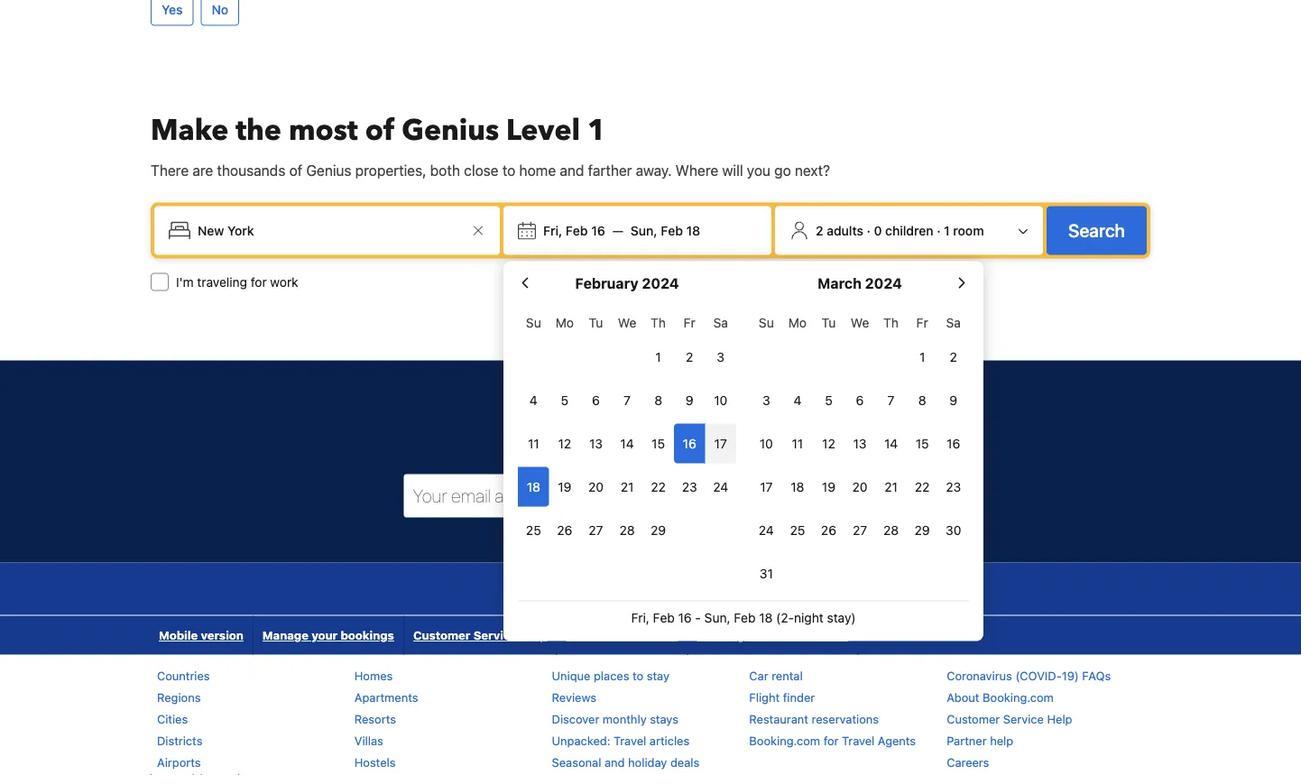 Task type: vqa. For each thing, say whether or not it's contained in the screenshot.
See other questions (2) "button"
no



Task type: locate. For each thing, give the bounding box(es) containing it.
genius for properties,
[[306, 161, 352, 179]]

1 vertical spatial service
[[1003, 712, 1044, 726]]

11 inside checkbox
[[792, 436, 803, 451]]

0 horizontal spatial th
[[651, 315, 666, 330]]

1 left 2 'checkbox'
[[656, 349, 661, 364]]

make the most of genius level 1
[[151, 110, 606, 150]]

7 right 6 option
[[624, 392, 631, 407]]

9 for 9 march 2024 checkbox
[[950, 392, 958, 407]]

help down 19)
[[1047, 712, 1073, 726]]

15 inside checkbox
[[652, 436, 665, 451]]

19 inside "option"
[[558, 479, 572, 494]]

12 inside checkbox
[[822, 436, 836, 451]]

1 horizontal spatial 14
[[884, 436, 898, 451]]

1 travel from the left
[[614, 734, 646, 747]]

1 vertical spatial 24
[[759, 522, 774, 537]]

9 right 8 march 2024 option
[[950, 392, 958, 407]]

1 horizontal spatial 9
[[950, 392, 958, 407]]

4 right 3 option
[[794, 392, 802, 407]]

0 vertical spatial for
[[251, 274, 267, 289]]

8 February 2024 checkbox
[[643, 380, 674, 420]]

0 horizontal spatial 14
[[620, 436, 634, 451]]

districts
[[157, 734, 203, 747]]

1 horizontal spatial fri,
[[631, 610, 650, 625]]

of right thousands
[[289, 161, 302, 179]]

2 inside 2 checkbox
[[950, 349, 958, 364]]

adults
[[827, 223, 864, 238]]

3 inside 3 option
[[763, 392, 770, 407]]

2 we from the left
[[851, 315, 869, 330]]

0
[[874, 223, 882, 238]]

travel down reservations
[[842, 734, 875, 747]]

29
[[651, 522, 666, 537], [915, 522, 930, 537]]

you
[[747, 161, 771, 179], [770, 437, 794, 454]]

26
[[557, 522, 573, 537], [821, 522, 837, 537]]

14 for 14 march 2024 option
[[884, 436, 898, 451]]

17 for the "17" option on the bottom of the page
[[760, 479, 773, 494]]

Your email address email field
[[404, 474, 743, 517]]

2024 down sun, feb 18 button
[[642, 274, 679, 291]]

1 12 from the left
[[558, 436, 572, 451]]

12 right "up" at left bottom
[[558, 436, 572, 451]]

i'm traveling for work
[[176, 274, 298, 289]]

2 horizontal spatial for
[[824, 734, 839, 747]]

booking.com
[[697, 628, 773, 642], [983, 690, 1054, 704], [749, 734, 821, 747]]

0 vertical spatial fri,
[[543, 223, 563, 238]]

sa for march 2024
[[946, 315, 961, 330]]

14 inside 14 option
[[620, 436, 634, 451]]

0 horizontal spatial 21
[[621, 479, 634, 494]]

30 March 2024 checkbox
[[938, 510, 969, 550]]

the down save
[[657, 437, 679, 454]]

2 19 from the left
[[822, 479, 836, 494]]

13 inside option
[[853, 436, 867, 451]]

1 vertical spatial of
[[289, 161, 302, 179]]

1 4 from the left
[[530, 392, 538, 407]]

21 left 22 february 2024 checkbox
[[621, 479, 634, 494]]

1 19 from the left
[[558, 479, 572, 494]]

genius down most
[[306, 161, 352, 179]]

22 March 2024 checkbox
[[907, 467, 938, 507]]

(covid-
[[1016, 669, 1062, 682]]

of up properties,
[[365, 110, 395, 150]]

4 for 4 option
[[530, 392, 538, 407]]

1 horizontal spatial sun,
[[705, 610, 731, 625]]

0 horizontal spatial the
[[236, 110, 282, 150]]

2 right 1 checkbox
[[686, 349, 693, 364]]

27 February 2024 checkbox
[[581, 510, 612, 550]]

tu down february
[[589, 315, 603, 330]]

17 cell
[[705, 420, 737, 463]]

21 for 21 march 2024 checkbox
[[885, 479, 898, 494]]

2 su from the left
[[759, 315, 774, 330]]

mo for march
[[789, 315, 807, 330]]

1 horizontal spatial mo
[[789, 315, 807, 330]]

2 28 from the left
[[884, 522, 899, 537]]

1 vertical spatial deals
[[671, 755, 700, 769]]

18 down where
[[686, 223, 701, 238]]

2 vertical spatial and
[[605, 755, 625, 769]]

0 horizontal spatial 2024
[[642, 274, 679, 291]]

21
[[621, 479, 634, 494], [885, 479, 898, 494]]

12 inside option
[[558, 436, 572, 451]]

fri, down home
[[543, 223, 563, 238]]

1 horizontal spatial 4
[[794, 392, 802, 407]]

24 inside option
[[759, 522, 774, 537]]

2 13 from the left
[[853, 436, 867, 451]]

sun, feb 18 button
[[624, 214, 708, 247]]

19 February 2024 checkbox
[[549, 467, 581, 507]]

customer service help link for partner help
[[947, 712, 1073, 726]]

1 we from the left
[[618, 315, 637, 330]]

1 28 from the left
[[620, 522, 635, 537]]

17
[[715, 436, 727, 451], [760, 479, 773, 494]]

1 9 from the left
[[686, 392, 694, 407]]

0 horizontal spatial 3
[[717, 349, 725, 364]]

28 right the 27 february 2024 option
[[620, 522, 635, 537]]

29 February 2024 checkbox
[[643, 510, 674, 550]]

1 vertical spatial fri,
[[631, 610, 650, 625]]

version
[[201, 628, 244, 642]]

1 horizontal spatial 22
[[915, 479, 930, 494]]

22 for 22 february 2024 checkbox
[[651, 479, 666, 494]]

· left 0
[[867, 223, 871, 238]]

sun, for —
[[631, 223, 658, 238]]

booking.com down coronavirus (covid-19) faqs link
[[983, 690, 1054, 704]]

1 horizontal spatial 7
[[888, 392, 895, 407]]

16 inside option
[[683, 436, 697, 451]]

2 22 from the left
[[915, 479, 930, 494]]

mo for february
[[556, 315, 574, 330]]

1 29 from the left
[[651, 522, 666, 537]]

1 horizontal spatial 20
[[852, 479, 868, 494]]

th for march 2024
[[884, 315, 899, 330]]

2 vertical spatial for
[[824, 734, 839, 747]]

0 vertical spatial of
[[365, 110, 395, 150]]

grid for february
[[518, 304, 737, 550]]

27 right "26" option
[[589, 522, 603, 537]]

feb up affiliate
[[653, 610, 675, 625]]

0 horizontal spatial 11
[[528, 436, 539, 451]]

0 horizontal spatial customer
[[413, 628, 471, 642]]

hostels
[[355, 755, 396, 769]]

22 right 21 february 2024 option at the left
[[651, 479, 666, 494]]

0 vertical spatial 10
[[714, 392, 728, 407]]

1 horizontal spatial 28
[[884, 522, 899, 537]]

16 February 2024 checkbox
[[674, 424, 705, 463]]

25 for 25 february 2024 checkbox
[[526, 522, 541, 537]]

of
[[365, 110, 395, 150], [289, 161, 302, 179]]

0 vertical spatial genius
[[402, 110, 499, 150]]

0 vertical spatial and
[[560, 161, 584, 179]]

2 grid from the left
[[751, 304, 969, 593]]

10 left the 11 march 2024 checkbox
[[760, 436, 773, 451]]

1 left room
[[944, 223, 950, 238]]

23 for 23 option
[[946, 479, 961, 494]]

20 right the 19 february 2024 "option"
[[588, 479, 604, 494]]

24 right '23 february 2024' option
[[713, 479, 729, 494]]

apartments
[[355, 690, 418, 704]]

grid
[[518, 304, 737, 550], [751, 304, 969, 593]]

to right close
[[503, 161, 516, 179]]

1 5 from the left
[[561, 392, 569, 407]]

are
[[193, 161, 213, 179]]

24
[[713, 479, 729, 494], [759, 522, 774, 537]]

1 horizontal spatial 21
[[885, 479, 898, 494]]

1 horizontal spatial genius
[[402, 110, 499, 150]]

mo
[[556, 315, 574, 330], [789, 315, 807, 330]]

17 March 2024 checkbox
[[751, 467, 782, 507]]

20 right 19 checkbox
[[852, 479, 868, 494]]

1 vertical spatial to
[[754, 437, 767, 454]]

2024
[[642, 274, 679, 291], [865, 274, 902, 291]]

the
[[236, 110, 282, 150], [657, 437, 679, 454]]

farther
[[588, 161, 632, 179]]

0 horizontal spatial 9
[[686, 392, 694, 407]]

0 vertical spatial service
[[474, 628, 517, 642]]

(2-
[[776, 610, 794, 625]]

2 12 from the left
[[822, 436, 836, 451]]

20
[[588, 479, 604, 494], [852, 479, 868, 494]]

sa up 2 checkbox
[[946, 315, 961, 330]]

28
[[620, 522, 635, 537], [884, 522, 899, 537]]

9
[[686, 392, 694, 407], [950, 392, 958, 407]]

2 inside 2 'checkbox'
[[686, 349, 693, 364]]

9 for 9 checkbox
[[686, 392, 694, 407]]

10 inside 10 february 2024 "option"
[[714, 392, 728, 407]]

23 February 2024 checkbox
[[674, 467, 705, 507]]

29 inside 29 february 2024 option
[[651, 522, 666, 537]]

travel up seasonal and holiday deals link on the bottom of the page
[[614, 734, 646, 747]]

7 March 2024 checkbox
[[876, 380, 907, 420]]

11
[[528, 436, 539, 451], [792, 436, 803, 451]]

12 March 2024 checkbox
[[813, 424, 845, 463]]

-
[[695, 610, 701, 625]]

places
[[594, 669, 630, 682]]

there
[[151, 161, 189, 179]]

0 horizontal spatial 2
[[686, 349, 693, 364]]

21 inside checkbox
[[885, 479, 898, 494]]

16 inside option
[[947, 436, 961, 451]]

1 horizontal spatial the
[[657, 437, 679, 454]]

3 right 2 'checkbox'
[[717, 349, 725, 364]]

0 horizontal spatial 15
[[652, 436, 665, 451]]

1 26 from the left
[[557, 522, 573, 537]]

10 February 2024 checkbox
[[705, 380, 737, 420]]

for down reservations
[[824, 734, 839, 747]]

0 horizontal spatial to
[[503, 161, 516, 179]]

countries link
[[157, 669, 210, 682]]

and right home
[[560, 161, 584, 179]]

26 for "26" option
[[557, 522, 573, 537]]

and right "up" at left bottom
[[560, 437, 585, 454]]

1 15 from the left
[[652, 436, 665, 451]]

11 right 10 option
[[792, 436, 803, 451]]

2 8 from the left
[[919, 392, 927, 407]]

1 horizontal spatial 6
[[856, 392, 864, 407]]

1 vertical spatial 3
[[763, 392, 770, 407]]

1 horizontal spatial ·
[[937, 223, 941, 238]]

7 inside checkbox
[[624, 392, 631, 407]]

17 for 17 checkbox
[[715, 436, 727, 451]]

13 for 13 march 2024 option
[[853, 436, 867, 451]]

fr for february 2024
[[684, 315, 696, 330]]

you up 18 option
[[770, 437, 794, 454]]

1 horizontal spatial service
[[1003, 712, 1044, 726]]

1 horizontal spatial for
[[776, 628, 793, 642]]

2 tu from the left
[[822, 315, 836, 330]]

26 inside checkbox
[[821, 522, 837, 537]]

9 inside 9 march 2024 checkbox
[[950, 392, 958, 407]]

and down unpacked: travel articles link
[[605, 755, 625, 769]]

to inside unique places to stay reviews discover monthly stays unpacked: travel articles seasonal and holiday deals
[[633, 669, 644, 682]]

deals
[[715, 437, 750, 454], [671, 755, 700, 769]]

2 mo from the left
[[789, 315, 807, 330]]

genius up both at top
[[402, 110, 499, 150]]

0 horizontal spatial 24
[[713, 479, 729, 494]]

7 right 6 checkbox
[[888, 392, 895, 407]]

navigation
[[150, 616, 859, 655]]

3
[[717, 349, 725, 364], [763, 392, 770, 407]]

1 horizontal spatial 2024
[[865, 274, 902, 291]]

1 horizontal spatial travel
[[842, 734, 875, 747]]

2024 for march 2024
[[865, 274, 902, 291]]

1 25 from the left
[[526, 522, 541, 537]]

7 for 7 february 2024 checkbox
[[624, 392, 631, 407]]

7 inside option
[[888, 392, 895, 407]]

29 inside 29 march 2024 checkbox
[[915, 522, 930, 537]]

we for february
[[618, 315, 637, 330]]

2 6 from the left
[[856, 392, 864, 407]]

deals down money!
[[715, 437, 750, 454]]

0 horizontal spatial 28
[[620, 522, 635, 537]]

sun, right —
[[631, 223, 658, 238]]

1 horizontal spatial sa
[[946, 315, 961, 330]]

0 horizontal spatial 7
[[624, 392, 631, 407]]

tu down march
[[822, 315, 836, 330]]

level
[[506, 110, 580, 150]]

1 sa from the left
[[714, 315, 728, 330]]

1 horizontal spatial 3
[[763, 392, 770, 407]]

Where are you going? field
[[190, 214, 468, 247]]

1 horizontal spatial 17
[[760, 479, 773, 494]]

18 right the "17" option on the bottom of the page
[[791, 479, 805, 494]]

1 horizontal spatial customer service help link
[[947, 712, 1073, 726]]

22 inside the 22 checkbox
[[915, 479, 930, 494]]

0 horizontal spatial mo
[[556, 315, 574, 330]]

to inside the 'save time, save money! sign up and we'll send the best deals to you'
[[754, 437, 767, 454]]

coronavirus
[[947, 669, 1013, 682]]

6 inside option
[[592, 392, 600, 407]]

1 su from the left
[[526, 315, 541, 330]]

17 inside checkbox
[[715, 436, 727, 451]]

0 horizontal spatial deals
[[671, 755, 700, 769]]

0 horizontal spatial 22
[[651, 479, 666, 494]]

airports
[[157, 755, 201, 769]]

2 travel from the left
[[842, 734, 875, 747]]

best
[[682, 437, 711, 454]]

1 vertical spatial booking.com
[[983, 690, 1054, 704]]

2 adults · 0 children · 1 room button
[[783, 213, 1036, 248]]

1 22 from the left
[[651, 479, 666, 494]]

8 March 2024 checkbox
[[907, 380, 938, 420]]

4 left 5 checkbox
[[530, 392, 538, 407]]

you inside the 'save time, save money! sign up and we'll send the best deals to you'
[[770, 437, 794, 454]]

2 23 from the left
[[946, 479, 961, 494]]

1 vertical spatial for
[[776, 628, 793, 642]]

customer right the 'bookings'
[[413, 628, 471, 642]]

stays
[[650, 712, 679, 726]]

1 horizontal spatial 2
[[816, 223, 824, 238]]

2 right 1 option
[[950, 349, 958, 364]]

28 inside option
[[620, 522, 635, 537]]

9 right 8 option
[[686, 392, 694, 407]]

2 4 from the left
[[794, 392, 802, 407]]

navigation containing mobile version
[[150, 616, 859, 655]]

0 horizontal spatial fr
[[684, 315, 696, 330]]

2 2024 from the left
[[865, 274, 902, 291]]

2 vertical spatial booking.com
[[749, 734, 821, 747]]

20 March 2024 checkbox
[[845, 467, 876, 507]]

6
[[592, 392, 600, 407], [856, 392, 864, 407]]

there are thousands of genius properties, both close to home and farther away. where will you go next?
[[151, 161, 830, 179]]

2 9 from the left
[[950, 392, 958, 407]]

2024 for february 2024
[[642, 274, 679, 291]]

2 left adults
[[816, 223, 824, 238]]

villas link
[[355, 734, 383, 747]]

26 inside option
[[557, 522, 573, 537]]

su up 4 option
[[526, 315, 541, 330]]

1 vertical spatial 10
[[760, 436, 773, 451]]

15 right 14 march 2024 option
[[916, 436, 929, 451]]

fri, for fri, feb 16 — sun, feb 18
[[543, 223, 563, 238]]

service
[[474, 628, 517, 642], [1003, 712, 1044, 726]]

10 right 9 checkbox
[[714, 392, 728, 407]]

6 right 5 checkbox
[[592, 392, 600, 407]]

10 for 10 option
[[760, 436, 773, 451]]

19 for 19 checkbox
[[822, 479, 836, 494]]

1 27 from the left
[[589, 522, 603, 537]]

0 horizontal spatial 8
[[655, 392, 662, 407]]

24 left 25 march 2024 option
[[759, 522, 774, 537]]

th for february 2024
[[651, 315, 666, 330]]

26 right 25 march 2024 option
[[821, 522, 837, 537]]

16 right 15 february 2024 checkbox
[[683, 436, 697, 451]]

27 inside option
[[589, 522, 603, 537]]

1 horizontal spatial 23
[[946, 479, 961, 494]]

8 right 7 february 2024 checkbox
[[655, 392, 662, 407]]

and inside the 'save time, save money! sign up and we'll send the best deals to you'
[[560, 437, 585, 454]]

22 right 21 march 2024 checkbox
[[915, 479, 930, 494]]

booking.com down fri, feb 16 - sun, feb 18 (2-night stay)
[[697, 628, 773, 642]]

27 March 2024 checkbox
[[845, 510, 876, 550]]

2 fr from the left
[[917, 315, 928, 330]]

24 inside option
[[713, 479, 729, 494]]

25
[[526, 522, 541, 537], [790, 522, 805, 537]]

1 horizontal spatial grid
[[751, 304, 969, 593]]

4 inside 4 option
[[794, 392, 802, 407]]

2 February 2024 checkbox
[[674, 337, 705, 377]]

11 inside option
[[528, 436, 539, 451]]

3 inside 3 february 2024 "checkbox"
[[717, 349, 725, 364]]

8
[[655, 392, 662, 407], [919, 392, 927, 407]]

7 February 2024 checkbox
[[612, 380, 643, 420]]

0 horizontal spatial customer service help link
[[404, 616, 556, 655]]

2 29 from the left
[[915, 522, 930, 537]]

booking.com down restaurant at the bottom
[[749, 734, 821, 747]]

0 horizontal spatial 20
[[588, 479, 604, 494]]

2 th from the left
[[884, 315, 899, 330]]

2 14 from the left
[[884, 436, 898, 451]]

14 right 13 march 2024 option
[[884, 436, 898, 451]]

0 horizontal spatial 19
[[558, 479, 572, 494]]

to left the 11 march 2024 checkbox
[[754, 437, 767, 454]]

we down march 2024
[[851, 315, 869, 330]]

1 vertical spatial the
[[657, 437, 679, 454]]

1 th from the left
[[651, 315, 666, 330]]

1 mo from the left
[[556, 315, 574, 330]]

1 13 from the left
[[589, 436, 603, 451]]

6 right "5" checkbox
[[856, 392, 864, 407]]

1 horizontal spatial 10
[[760, 436, 773, 451]]

3 February 2024 checkbox
[[705, 337, 737, 377]]

6 inside checkbox
[[856, 392, 864, 407]]

for left work
[[251, 274, 267, 289]]

2024 right march
[[865, 274, 902, 291]]

to left stay
[[633, 669, 644, 682]]

16 right the 15 option
[[947, 436, 961, 451]]

25 inside option
[[790, 522, 805, 537]]

1 20 from the left
[[588, 479, 604, 494]]

su for february
[[526, 315, 541, 330]]

1 7 from the left
[[624, 392, 631, 407]]

26 right 25 february 2024 checkbox
[[557, 522, 573, 537]]

1 vertical spatial and
[[560, 437, 585, 454]]

th up 1 checkbox
[[651, 315, 666, 330]]

service inside coronavirus (covid-19) faqs about booking.com customer service help partner help careers
[[1003, 712, 1044, 726]]

18 left the 19 february 2024 "option"
[[527, 479, 541, 494]]

homes
[[355, 669, 393, 682]]

2 21 from the left
[[885, 479, 898, 494]]

17 inside option
[[760, 479, 773, 494]]

29 March 2024 checkbox
[[907, 510, 938, 550]]

28 inside "option"
[[884, 522, 899, 537]]

24 March 2024 checkbox
[[751, 510, 782, 550]]

12 for "12" option
[[558, 436, 572, 451]]

for down '(2-'
[[776, 628, 793, 642]]

15 inside option
[[916, 436, 929, 451]]

9 inside 9 checkbox
[[686, 392, 694, 407]]

21 for 21 february 2024 option at the left
[[621, 479, 634, 494]]

1 21 from the left
[[621, 479, 634, 494]]

18 March 2024 checkbox
[[782, 467, 813, 507]]

21 right 20 march 2024 checkbox
[[885, 479, 898, 494]]

26 February 2024 checkbox
[[549, 510, 581, 550]]

16
[[591, 223, 605, 238], [683, 436, 697, 451], [947, 436, 961, 451], [678, 610, 692, 625]]

23 right the 22 checkbox
[[946, 479, 961, 494]]

countries regions cities districts airports
[[157, 669, 210, 769]]

villas
[[355, 734, 383, 747]]

2 inside 2 adults · 0 children · 1 room button
[[816, 223, 824, 238]]

11 left "up" at left bottom
[[528, 436, 539, 451]]

17 left 18 option
[[760, 479, 773, 494]]

2 11 from the left
[[792, 436, 803, 451]]

15 for 15 february 2024 checkbox
[[652, 436, 665, 451]]

2 5 from the left
[[825, 392, 833, 407]]

1 horizontal spatial fr
[[917, 315, 928, 330]]

for inside car rental flight finder restaurant reservations booking.com for travel agents
[[824, 734, 839, 747]]

1 vertical spatial help
[[1047, 712, 1073, 726]]

fr up 2 'checkbox'
[[684, 315, 696, 330]]

articles
[[650, 734, 690, 747]]

0 horizontal spatial 13
[[589, 436, 603, 451]]

4 inside 4 option
[[530, 392, 538, 407]]

1 left 2 checkbox
[[920, 349, 925, 364]]

16 March 2024 checkbox
[[938, 424, 969, 463]]

27 inside checkbox
[[853, 522, 867, 537]]

6 March 2024 checkbox
[[845, 380, 876, 420]]

1 tu from the left
[[589, 315, 603, 330]]

22 inside 22 february 2024 checkbox
[[651, 479, 666, 494]]

13
[[589, 436, 603, 451], [853, 436, 867, 451]]

and
[[560, 161, 584, 179], [560, 437, 585, 454], [605, 755, 625, 769]]

the inside the 'save time, save money! sign up and we'll send the best deals to you'
[[657, 437, 679, 454]]

1 11 from the left
[[528, 436, 539, 451]]

0 horizontal spatial 5
[[561, 392, 569, 407]]

12 for 12 march 2024 checkbox
[[822, 436, 836, 451]]

23 right 22 february 2024 checkbox
[[682, 479, 697, 494]]

customer service help link
[[404, 616, 556, 655], [947, 712, 1073, 726]]

0 horizontal spatial help
[[520, 628, 547, 642]]

help left the become
[[520, 628, 547, 642]]

2 26 from the left
[[821, 522, 837, 537]]

1 grid from the left
[[518, 304, 737, 550]]

0 horizontal spatial sun,
[[631, 223, 658, 238]]

17 right best
[[715, 436, 727, 451]]

8 right 7 march 2024 option
[[919, 392, 927, 407]]

mo up 4 option
[[789, 315, 807, 330]]

2 27 from the left
[[853, 522, 867, 537]]

2 sa from the left
[[946, 315, 961, 330]]

2 15 from the left
[[916, 436, 929, 451]]

13 March 2024 checkbox
[[845, 424, 876, 463]]

mobile version link
[[150, 616, 253, 655]]

0 horizontal spatial tu
[[589, 315, 603, 330]]

1 horizontal spatial th
[[884, 315, 899, 330]]

0 horizontal spatial 10
[[714, 392, 728, 407]]

10 inside 10 option
[[760, 436, 773, 451]]

4
[[530, 392, 538, 407], [794, 392, 802, 407]]

restaurant reservations link
[[749, 712, 879, 726]]

1 horizontal spatial 19
[[822, 479, 836, 494]]

13 inside checkbox
[[589, 436, 603, 451]]

thousands
[[217, 161, 286, 179]]

25 March 2024 checkbox
[[782, 510, 813, 550]]

2 7 from the left
[[888, 392, 895, 407]]

faqs
[[1082, 669, 1111, 682]]

1 vertical spatial genius
[[306, 161, 352, 179]]

0 horizontal spatial we
[[618, 315, 637, 330]]

29 for 29 february 2024 option at bottom
[[651, 522, 666, 537]]

23 for '23 february 2024' option
[[682, 479, 697, 494]]

7 for 7 march 2024 option
[[888, 392, 895, 407]]

1 8 from the left
[[655, 392, 662, 407]]

2 March 2024 checkbox
[[938, 337, 969, 377]]

13 down time,
[[589, 436, 603, 451]]

cities
[[157, 712, 188, 726]]

1 horizontal spatial 15
[[916, 436, 929, 451]]

11 March 2024 checkbox
[[782, 424, 813, 463]]

fr
[[684, 315, 696, 330], [917, 315, 928, 330]]

21 inside option
[[621, 479, 634, 494]]

12 left 13 march 2024 option
[[822, 436, 836, 451]]

14 February 2024 checkbox
[[612, 424, 643, 463]]

flight
[[749, 690, 780, 704]]

booking.com inside car rental flight finder restaurant reservations booking.com for travel agents
[[749, 734, 821, 747]]

1 14 from the left
[[620, 436, 634, 451]]

money!
[[691, 405, 766, 435]]

th down march 2024
[[884, 315, 899, 330]]

27 right 26 checkbox
[[853, 522, 867, 537]]

1 horizontal spatial to
[[633, 669, 644, 682]]

tu
[[589, 315, 603, 330], [822, 315, 836, 330]]

22
[[651, 479, 666, 494], [915, 479, 930, 494]]

25 inside checkbox
[[526, 522, 541, 537]]

become an affiliate link
[[557, 616, 687, 655]]

2 25 from the left
[[790, 522, 805, 537]]

0 horizontal spatial 25
[[526, 522, 541, 537]]

0 vertical spatial booking.com
[[697, 628, 773, 642]]

1 6 from the left
[[592, 392, 600, 407]]

customer up partner at the right of page
[[947, 712, 1000, 726]]

6 for 6 checkbox
[[856, 392, 864, 407]]

the up thousands
[[236, 110, 282, 150]]

1 February 2024 checkbox
[[643, 337, 674, 377]]

1 2024 from the left
[[642, 274, 679, 291]]

8 for 8 option
[[655, 392, 662, 407]]

28 right 27 march 2024 checkbox
[[884, 522, 899, 537]]

2
[[816, 223, 824, 238], [686, 349, 693, 364], [950, 349, 958, 364]]

16 left —
[[591, 223, 605, 238]]

17 February 2024 checkbox
[[705, 424, 737, 463]]

25 left "26" option
[[526, 522, 541, 537]]

24 for 24 option
[[713, 479, 729, 494]]

2 20 from the left
[[852, 479, 868, 494]]

1 fr from the left
[[684, 315, 696, 330]]

we down february 2024
[[618, 315, 637, 330]]

customer service help
[[413, 628, 547, 642]]

0 horizontal spatial 17
[[715, 436, 727, 451]]

fr up 1 option
[[917, 315, 928, 330]]

discover monthly stays link
[[552, 712, 679, 726]]

5 for "5" checkbox
[[825, 392, 833, 407]]

18 cell
[[518, 463, 549, 507]]

20 for 20 march 2024 checkbox
[[852, 479, 868, 494]]

fri, up affiliate
[[631, 610, 650, 625]]

0 horizontal spatial 26
[[557, 522, 573, 537]]

1 23 from the left
[[682, 479, 697, 494]]

1
[[588, 110, 606, 150], [944, 223, 950, 238], [656, 349, 661, 364], [920, 349, 925, 364]]

13 right 12 march 2024 checkbox
[[853, 436, 867, 451]]

3 left 4 option
[[763, 392, 770, 407]]

yes button
[[151, 0, 194, 26]]

feb
[[566, 223, 588, 238], [661, 223, 683, 238], [653, 610, 675, 625], [734, 610, 756, 625]]

19 inside checkbox
[[822, 479, 836, 494]]

0 horizontal spatial grid
[[518, 304, 737, 550]]

27 for the 27 february 2024 option
[[589, 522, 603, 537]]

1 vertical spatial sun,
[[705, 610, 731, 625]]

0 horizontal spatial of
[[289, 161, 302, 179]]

1 horizontal spatial we
[[851, 315, 869, 330]]

1 horizontal spatial 8
[[919, 392, 927, 407]]

1 horizontal spatial 13
[[853, 436, 867, 451]]

14 inside 14 march 2024 option
[[884, 436, 898, 451]]

seasonal and holiday deals link
[[552, 755, 700, 769]]



Task type: describe. For each thing, give the bounding box(es) containing it.
feb left —
[[566, 223, 588, 238]]

deals inside unique places to stay reviews discover monthly stays unpacked: travel articles seasonal and holiday deals
[[671, 755, 700, 769]]

work
[[270, 274, 298, 289]]

28 March 2024 checkbox
[[876, 510, 907, 550]]

airports link
[[157, 755, 201, 769]]

0 horizontal spatial for
[[251, 274, 267, 289]]

4 February 2024 checkbox
[[518, 380, 549, 420]]

26 for 26 checkbox
[[821, 522, 837, 537]]

22 for the 22 checkbox
[[915, 479, 930, 494]]

—
[[613, 223, 624, 238]]

1 inside checkbox
[[656, 349, 661, 364]]

6 February 2024 checkbox
[[581, 380, 612, 420]]

reviews link
[[552, 690, 597, 704]]

28 February 2024 checkbox
[[612, 510, 643, 550]]

customer inside navigation
[[413, 628, 471, 642]]

reservations
[[812, 712, 879, 726]]

unique places to stay reviews discover monthly stays unpacked: travel articles seasonal and holiday deals
[[552, 669, 700, 769]]

become an affiliate
[[566, 628, 678, 642]]

countries
[[157, 669, 210, 682]]

of for most
[[365, 110, 395, 150]]

careers link
[[947, 755, 990, 769]]

march 2024
[[818, 274, 902, 291]]

save
[[535, 405, 582, 435]]

3 March 2024 checkbox
[[751, 380, 782, 420]]

2 for february 2024
[[686, 349, 693, 364]]

12 February 2024 checkbox
[[549, 424, 581, 463]]

customer service help link for become an affiliate
[[404, 616, 556, 655]]

5 March 2024 checkbox
[[813, 380, 845, 420]]

1 March 2024 checkbox
[[907, 337, 938, 377]]

fri, for fri, feb 16 - sun, feb 18 (2-night stay)
[[631, 610, 650, 625]]

bookings
[[341, 628, 394, 642]]

0 vertical spatial you
[[747, 161, 771, 179]]

children
[[886, 223, 934, 238]]

go
[[775, 161, 791, 179]]

make
[[151, 110, 229, 150]]

unpacked:
[[552, 734, 611, 747]]

of for thousands
[[289, 161, 302, 179]]

30
[[946, 522, 962, 537]]

discover
[[552, 712, 600, 726]]

most
[[289, 110, 358, 150]]

districts link
[[157, 734, 203, 747]]

26 March 2024 checkbox
[[813, 510, 845, 550]]

20 February 2024 checkbox
[[581, 467, 612, 507]]

car rental link
[[749, 669, 803, 682]]

away.
[[636, 161, 672, 179]]

agents
[[878, 734, 916, 747]]

18 inside option
[[791, 479, 805, 494]]

about
[[947, 690, 980, 704]]

6 for 6 option
[[592, 392, 600, 407]]

14 March 2024 checkbox
[[876, 424, 907, 463]]

tu for march 2024
[[822, 315, 836, 330]]

properties,
[[355, 161, 427, 179]]

service inside navigation
[[474, 628, 517, 642]]

partner help link
[[947, 734, 1014, 747]]

4 March 2024 checkbox
[[782, 380, 813, 420]]

18 February 2024 checkbox
[[518, 467, 549, 507]]

booking.com inside navigation
[[697, 628, 773, 642]]

0 vertical spatial to
[[503, 161, 516, 179]]

fri, feb 16 button
[[536, 214, 613, 247]]

booking.com for travel agents link
[[749, 734, 916, 747]]

fri, feb 16 — sun, feb 18
[[543, 223, 701, 238]]

unique
[[552, 669, 591, 682]]

2 adults · 0 children · 1 room
[[816, 223, 984, 238]]

1 · from the left
[[867, 223, 871, 238]]

homes link
[[355, 669, 393, 682]]

holiday
[[628, 755, 667, 769]]

rental
[[772, 669, 803, 682]]

sign
[[507, 437, 536, 454]]

affiliate
[[633, 628, 678, 642]]

fri, feb 16 - sun, feb 18 (2-night stay)
[[631, 610, 856, 625]]

restaurant
[[749, 712, 809, 726]]

send
[[622, 437, 654, 454]]

reviews
[[552, 690, 597, 704]]

feb up booking.com for business on the bottom right
[[734, 610, 756, 625]]

resorts link
[[355, 712, 396, 726]]

31
[[760, 566, 773, 581]]

about booking.com link
[[947, 690, 1054, 704]]

we'll
[[589, 437, 618, 454]]

11 February 2024 checkbox
[[518, 424, 549, 463]]

24 February 2024 checkbox
[[705, 467, 737, 507]]

regions link
[[157, 690, 201, 704]]

4 for 4 option
[[794, 392, 802, 407]]

navigation inside "save time, save money!" footer
[[150, 616, 859, 655]]

for inside 'booking.com for business' link
[[776, 628, 793, 642]]

3 for 3 option
[[763, 392, 770, 407]]

coronavirus (covid-19) faqs link
[[947, 669, 1111, 682]]

genius for level
[[402, 110, 499, 150]]

unique places to stay link
[[552, 669, 670, 682]]

2 · from the left
[[937, 223, 941, 238]]

yes
[[162, 2, 183, 17]]

stay)
[[827, 610, 856, 625]]

10 for 10 february 2024 "option"
[[714, 392, 728, 407]]

2 for march 2024
[[950, 349, 958, 364]]

16 left '-'
[[678, 610, 692, 625]]

traveling
[[197, 274, 247, 289]]

28 for 28 february 2024 option
[[620, 522, 635, 537]]

save
[[642, 405, 686, 435]]

31 March 2024 checkbox
[[751, 554, 782, 593]]

seasonal
[[552, 755, 601, 769]]

18 up booking.com for business on the bottom right
[[759, 610, 773, 625]]

3 for 3 february 2024 "checkbox"
[[717, 349, 725, 364]]

both
[[430, 161, 460, 179]]

su for march
[[759, 315, 774, 330]]

15 for the 15 option
[[916, 436, 929, 451]]

travel inside unique places to stay reviews discover monthly stays unpacked: travel articles seasonal and holiday deals
[[614, 734, 646, 747]]

booking.com inside coronavirus (covid-19) faqs about booking.com customer service help partner help careers
[[983, 690, 1054, 704]]

grid for march
[[751, 304, 969, 593]]

and inside unique places to stay reviews discover monthly stays unpacked: travel articles seasonal and holiday deals
[[605, 755, 625, 769]]

travel inside car rental flight finder restaurant reservations booking.com for travel agents
[[842, 734, 875, 747]]

21 March 2024 checkbox
[[876, 467, 907, 507]]

13 February 2024 checkbox
[[581, 424, 612, 463]]

11 for the 11 march 2024 checkbox
[[792, 436, 803, 451]]

sa for february 2024
[[714, 315, 728, 330]]

15 March 2024 checkbox
[[907, 424, 938, 463]]

18 inside option
[[527, 479, 541, 494]]

5 February 2024 checkbox
[[549, 380, 581, 420]]

9 February 2024 checkbox
[[674, 380, 705, 420]]

22 February 2024 checkbox
[[643, 467, 674, 507]]

manage your bookings link
[[254, 616, 403, 655]]

25 for 25 march 2024 option
[[790, 522, 805, 537]]

save time, save money! footer
[[0, 360, 1301, 775]]

16 cell
[[674, 420, 705, 463]]

where
[[676, 161, 719, 179]]

19 March 2024 checkbox
[[813, 467, 845, 507]]

become
[[566, 628, 613, 642]]

search button
[[1047, 206, 1147, 255]]

car rental flight finder restaurant reservations booking.com for travel agents
[[749, 669, 916, 747]]

business
[[796, 628, 849, 642]]

15 February 2024 checkbox
[[643, 424, 674, 463]]

23 March 2024 checkbox
[[938, 467, 969, 507]]

tu for february 2024
[[589, 315, 603, 330]]

1 inside button
[[944, 223, 950, 238]]

subscribe button
[[747, 474, 893, 517]]

your
[[312, 628, 338, 642]]

11 for 11 february 2024 option
[[528, 436, 539, 451]]

no
[[212, 2, 228, 17]]

hostels link
[[355, 755, 396, 769]]

finder
[[783, 690, 815, 704]]

time,
[[587, 405, 636, 435]]

homes apartments resorts villas hostels
[[355, 669, 418, 769]]

8 for 8 march 2024 option
[[919, 392, 927, 407]]

up
[[540, 437, 557, 454]]

we for march
[[851, 315, 869, 330]]

manage
[[263, 628, 309, 642]]

1 inside option
[[920, 349, 925, 364]]

help inside coronavirus (covid-19) faqs about booking.com customer service help partner help careers
[[1047, 712, 1073, 726]]

25 February 2024 checkbox
[[518, 510, 549, 550]]

unpacked: travel articles link
[[552, 734, 690, 747]]

apartments link
[[355, 690, 418, 704]]

13 for 13 february 2024 checkbox
[[589, 436, 603, 451]]

night
[[794, 610, 824, 625]]

19 for the 19 february 2024 "option"
[[558, 479, 572, 494]]

an
[[616, 628, 630, 642]]

car
[[749, 669, 769, 682]]

customer inside coronavirus (covid-19) faqs about booking.com customer service help partner help careers
[[947, 712, 1000, 726]]

28 for 28 march 2024 "option"
[[884, 522, 899, 537]]

coronavirus (covid-19) faqs about booking.com customer service help partner help careers
[[947, 669, 1111, 769]]

booking.com for business link
[[688, 616, 858, 655]]

partner
[[947, 734, 987, 747]]

29 for 29 march 2024 checkbox
[[915, 522, 930, 537]]

will
[[722, 161, 743, 179]]

20 for 20 checkbox
[[588, 479, 604, 494]]

deals inside the 'save time, save money! sign up and we'll send the best deals to you'
[[715, 437, 750, 454]]

14 for 14 option
[[620, 436, 634, 451]]

5 for 5 checkbox
[[561, 392, 569, 407]]

subscribe
[[781, 485, 860, 506]]

1 up farther
[[588, 110, 606, 150]]

feb right —
[[661, 223, 683, 238]]

27 for 27 march 2024 checkbox
[[853, 522, 867, 537]]

10 March 2024 checkbox
[[751, 424, 782, 463]]

fr for march 2024
[[917, 315, 928, 330]]

24 for "24" option
[[759, 522, 774, 537]]

21 February 2024 checkbox
[[612, 467, 643, 507]]

search
[[1069, 220, 1125, 241]]

sun, for -
[[705, 610, 731, 625]]

9 March 2024 checkbox
[[938, 380, 969, 420]]



